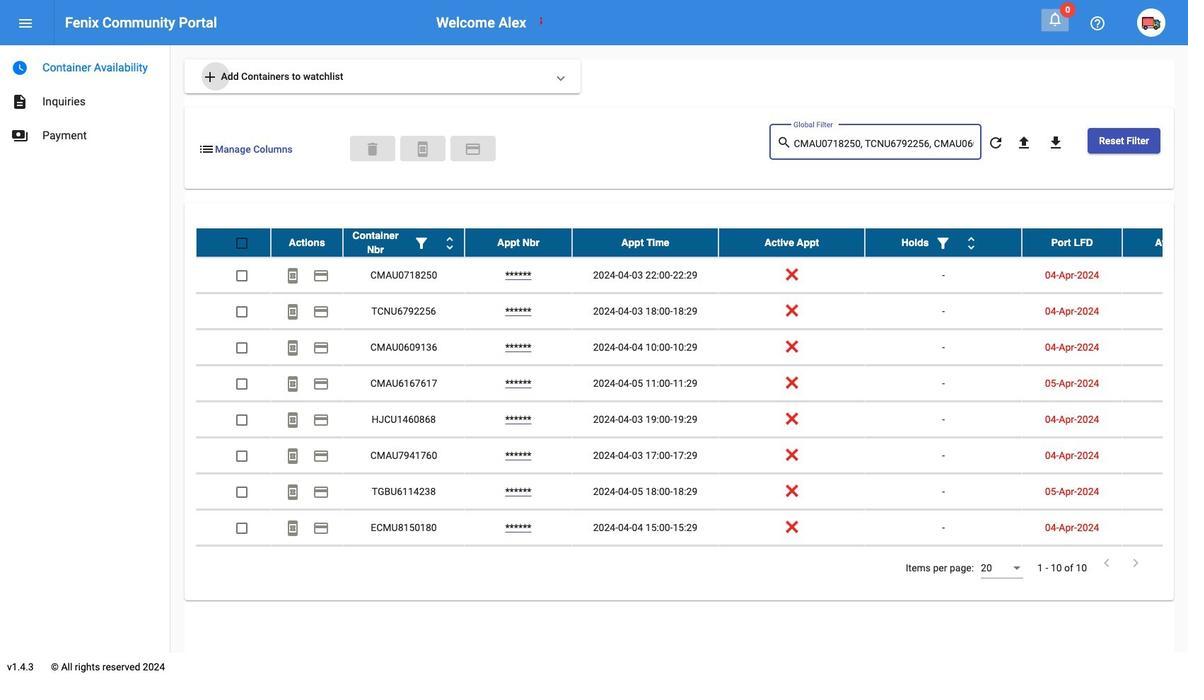 Task type: vqa. For each thing, say whether or not it's contained in the screenshot.
07-NOV-2023 associated with TCLU6704160
no



Task type: locate. For each thing, give the bounding box(es) containing it.
6 column header from the left
[[865, 228, 1022, 257]]

cell
[[1122, 257, 1188, 293], [1122, 294, 1188, 329], [1122, 330, 1188, 365], [1122, 366, 1188, 401], [1122, 402, 1188, 437], [1122, 438, 1188, 473], [1122, 474, 1188, 509], [1122, 510, 1188, 545], [196, 546, 271, 581], [271, 546, 343, 581], [343, 546, 465, 581], [465, 546, 572, 581], [572, 546, 719, 581], [719, 546, 865, 581], [865, 546, 1022, 581], [1022, 546, 1122, 581], [1122, 546, 1188, 581]]

column header
[[271, 228, 343, 257], [343, 228, 465, 257], [465, 228, 572, 257], [572, 228, 719, 257], [719, 228, 865, 257], [865, 228, 1022, 257], [1022, 228, 1122, 257], [1122, 228, 1188, 257]]

1 column header from the left
[[271, 228, 343, 257]]

4 column header from the left
[[572, 228, 719, 257]]

9 row from the top
[[196, 510, 1188, 546]]

navigation
[[0, 45, 170, 153]]

no color image
[[1089, 15, 1106, 32], [202, 69, 219, 86], [11, 93, 28, 110], [987, 135, 1004, 152], [1016, 135, 1032, 152], [198, 141, 215, 158], [464, 141, 481, 158], [935, 235, 952, 252], [284, 304, 301, 321], [313, 304, 330, 321], [284, 376, 301, 393], [313, 376, 330, 393], [284, 412, 301, 429], [313, 412, 330, 429], [313, 484, 330, 501], [284, 520, 301, 537], [1127, 554, 1144, 571]]

10 row from the top
[[196, 546, 1188, 582]]

7 column header from the left
[[1022, 228, 1122, 257]]

grid
[[196, 228, 1188, 582]]

row
[[196, 228, 1188, 257], [196, 257, 1188, 294], [196, 294, 1188, 330], [196, 330, 1188, 366], [196, 366, 1188, 402], [196, 402, 1188, 438], [196, 438, 1188, 474], [196, 474, 1188, 510], [196, 510, 1188, 546], [196, 546, 1188, 582]]

delete image
[[364, 141, 381, 158]]

Global Watchlist Filter field
[[794, 139, 974, 150]]

6 row from the top
[[196, 402, 1188, 438]]

no color image
[[1047, 11, 1064, 28], [17, 15, 34, 32], [11, 59, 28, 76], [11, 127, 28, 144], [777, 134, 794, 151], [1047, 135, 1064, 152], [414, 141, 431, 158], [413, 235, 430, 252], [441, 235, 458, 252], [963, 235, 980, 252], [284, 268, 301, 285], [313, 268, 330, 285], [284, 340, 301, 357], [313, 340, 330, 357], [284, 448, 301, 465], [313, 448, 330, 465], [284, 484, 301, 501], [313, 520, 330, 537], [1098, 554, 1115, 571]]



Task type: describe. For each thing, give the bounding box(es) containing it.
8 row from the top
[[196, 474, 1188, 510]]

5 column header from the left
[[719, 228, 865, 257]]

1 row from the top
[[196, 228, 1188, 257]]

8 column header from the left
[[1122, 228, 1188, 257]]

2 column header from the left
[[343, 228, 465, 257]]

2 row from the top
[[196, 257, 1188, 294]]

3 column header from the left
[[465, 228, 572, 257]]

5 row from the top
[[196, 366, 1188, 402]]

4 row from the top
[[196, 330, 1188, 366]]

3 row from the top
[[196, 294, 1188, 330]]

7 row from the top
[[196, 438, 1188, 474]]



